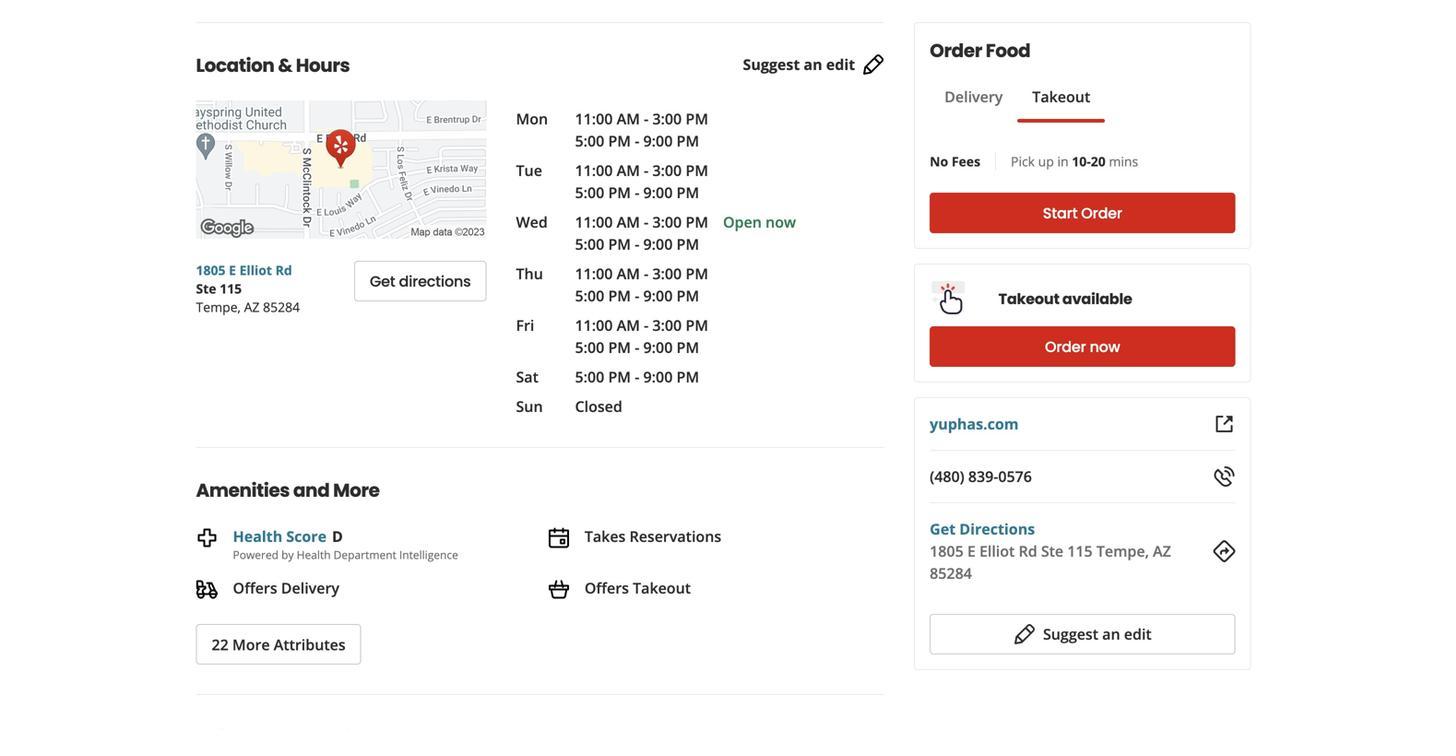 Task type: describe. For each thing, give the bounding box(es) containing it.
am for thu
[[617, 264, 640, 284]]

food
[[986, 38, 1031, 64]]

start
[[1043, 203, 1078, 224]]

24 reservation v2 image
[[548, 527, 570, 549]]

11:00 for thu
[[575, 264, 613, 284]]

1805 e elliot rd ste 115 tempe, az 85284
[[196, 262, 300, 316]]

839-
[[968, 467, 998, 487]]

yuphas.com
[[930, 414, 1019, 434]]

offers for offers delivery
[[233, 578, 277, 598]]

11:00 for wed
[[575, 212, 613, 232]]

22 more attributes
[[212, 635, 346, 655]]

az inside 1805 e elliot rd ste 115 tempe, az 85284
[[244, 298, 260, 316]]

1805 inside 1805 e elliot rd ste 115 tempe, az 85284
[[196, 262, 226, 279]]

5:00 for thu
[[575, 286, 604, 306]]

order now link
[[930, 327, 1236, 367]]

edit inside the location & hours element
[[826, 55, 855, 74]]

11:00 for fri
[[575, 315, 613, 335]]

115 inside get directions 1805 e elliot rd ste 115 tempe, az 85284
[[1068, 541, 1093, 561]]

11:00 for mon
[[575, 109, 613, 129]]

reservations
[[630, 527, 722, 547]]

22 more attributes button
[[196, 624, 361, 665]]

health score link
[[233, 527, 327, 547]]

get for get directions
[[370, 271, 395, 292]]

and
[[293, 478, 330, 504]]

11:00 am - 3:00 pm 5:00 pm - 9:00 pm for tue
[[575, 161, 708, 202]]

3:00 for thu
[[653, 264, 682, 284]]

offers delivery
[[233, 578, 339, 598]]

suggest an edit link
[[743, 54, 885, 76]]

11:00 am - 3:00 pm 5:00 pm - 9:00 pm for mon
[[575, 109, 708, 151]]

am for mon
[[617, 109, 640, 129]]

more inside dropdown button
[[232, 635, 270, 655]]

location & hours element
[[167, 22, 914, 418]]

d
[[332, 527, 343, 547]]

order for food
[[930, 38, 982, 64]]

5:00 for fri
[[575, 338, 604, 357]]

order inside button
[[1081, 203, 1123, 224]]

pick
[[1011, 153, 1035, 170]]

an inside button
[[1103, 625, 1120, 644]]

3:00 for tue
[[653, 161, 682, 180]]

takeout for takeout available
[[999, 289, 1060, 309]]

24 external link v2 image
[[1214, 413, 1236, 435]]

tab list containing delivery
[[930, 86, 1105, 123]]

85284 inside get directions 1805 e elliot rd ste 115 tempe, az 85284
[[930, 564, 972, 583]]

mon
[[516, 109, 548, 129]]

11:00 am - 3:00 pm 5:00 pm - 9:00 pm for wed
[[575, 212, 708, 254]]

85284 inside 1805 e elliot rd ste 115 tempe, az 85284
[[263, 298, 300, 316]]

takes
[[585, 527, 626, 547]]

1 horizontal spatial more
[[333, 478, 380, 504]]

0576
[[998, 467, 1032, 487]]

directions
[[960, 519, 1035, 539]]

(480) 839-0576
[[930, 467, 1032, 487]]

9:00 for fri
[[643, 338, 673, 357]]

yuphas.com link
[[930, 414, 1019, 434]]

takes reservations
[[585, 527, 722, 547]]

attributes
[[274, 635, 346, 655]]

hours
[[296, 53, 350, 78]]

9:00 for mon
[[643, 131, 673, 151]]

20
[[1091, 153, 1106, 170]]

get for get directions 1805 e elliot rd ste 115 tempe, az 85284
[[930, 519, 956, 539]]

3:00 for mon
[[653, 109, 682, 129]]

no fees
[[930, 153, 981, 170]]

offers for offers takeout
[[585, 578, 629, 598]]

mins
[[1109, 153, 1139, 170]]

ste inside get directions 1805 e elliot rd ste 115 tempe, az 85284
[[1041, 541, 1064, 561]]

0 vertical spatial delivery
[[945, 87, 1003, 107]]

open now
[[723, 212, 796, 232]]

elliot inside get directions 1805 e elliot rd ste 115 tempe, az 85284
[[980, 541, 1015, 561]]

health score d powered by health department intelligence
[[233, 527, 458, 563]]

0 vertical spatial 24 pencil v2 image
[[863, 54, 885, 76]]

9:00 for wed
[[643, 234, 673, 254]]

fees
[[952, 153, 981, 170]]

an inside the location & hours element
[[804, 55, 822, 74]]

tempe, inside 1805 e elliot rd ste 115 tempe, az 85284
[[196, 298, 241, 316]]

&
[[278, 53, 292, 78]]

az inside get directions 1805 e elliot rd ste 115 tempe, az 85284
[[1153, 541, 1171, 561]]

e inside 1805 e elliot rd ste 115 tempe, az 85284
[[229, 262, 236, 279]]

amenities
[[196, 478, 290, 504]]

start order
[[1043, 203, 1123, 224]]

start order button
[[930, 193, 1236, 233]]

ste inside 1805 e elliot rd ste 115 tempe, az 85284
[[196, 280, 216, 298]]



Task type: locate. For each thing, give the bounding box(es) containing it.
ste up suggest an edit button
[[1041, 541, 1064, 561]]

1 11:00 am - 3:00 pm 5:00 pm - 9:00 pm from the top
[[575, 109, 708, 151]]

delivery down by
[[281, 578, 339, 598]]

1 vertical spatial e
[[968, 541, 976, 561]]

0 horizontal spatial get
[[370, 271, 395, 292]]

am for tue
[[617, 161, 640, 180]]

suggest an edit
[[743, 55, 855, 74], [1043, 625, 1152, 644]]

sat
[[516, 367, 539, 387]]

0 vertical spatial suggest
[[743, 55, 800, 74]]

wed
[[516, 212, 548, 232]]

0 horizontal spatial delivery
[[281, 578, 339, 598]]

9:00 for tue
[[643, 183, 673, 202]]

4 5:00 from the top
[[575, 286, 604, 306]]

0 vertical spatial order
[[930, 38, 982, 64]]

1 horizontal spatial 85284
[[930, 564, 972, 583]]

edit inside button
[[1124, 625, 1152, 644]]

thu
[[516, 264, 543, 284]]

1 3:00 from the top
[[653, 109, 682, 129]]

9:00
[[643, 131, 673, 151], [643, 183, 673, 202], [643, 234, 673, 254], [643, 286, 673, 306], [643, 338, 673, 357], [643, 367, 673, 387]]

0 vertical spatial 85284
[[263, 298, 300, 316]]

get directions link
[[354, 261, 487, 302]]

85284
[[263, 298, 300, 316], [930, 564, 972, 583]]

0 vertical spatial e
[[229, 262, 236, 279]]

11:00 right wed
[[575, 212, 613, 232]]

3 5:00 from the top
[[575, 234, 604, 254]]

health up the powered
[[233, 527, 282, 547]]

1805 e elliot rd link
[[196, 262, 292, 279]]

now inside the location & hours element
[[766, 212, 796, 232]]

no
[[930, 153, 949, 170]]

24 directions v2 image
[[1214, 541, 1236, 563]]

1 vertical spatial 24 pencil v2 image
[[1014, 624, 1036, 646]]

e
[[229, 262, 236, 279], [968, 541, 976, 561]]

more right and
[[333, 478, 380, 504]]

1 offers from the left
[[233, 578, 277, 598]]

az down 1805 e elliot rd link
[[244, 298, 260, 316]]

now down the available
[[1090, 337, 1121, 357]]

2 3:00 from the top
[[653, 161, 682, 180]]

tempe,
[[196, 298, 241, 316], [1097, 541, 1149, 561]]

1 horizontal spatial az
[[1153, 541, 1171, 561]]

5:00 for tue
[[575, 183, 604, 202]]

4 am from the top
[[617, 264, 640, 284]]

0 horizontal spatial 85284
[[263, 298, 300, 316]]

0 horizontal spatial health
[[233, 527, 282, 547]]

am for fri
[[617, 315, 640, 335]]

11:00 am - 3:00 pm 5:00 pm - 9:00 pm
[[575, 109, 708, 151], [575, 161, 708, 202], [575, 212, 708, 254], [575, 264, 708, 306], [575, 315, 708, 357]]

now for open now
[[766, 212, 796, 232]]

5 5:00 from the top
[[575, 338, 604, 357]]

1805
[[196, 262, 226, 279], [930, 541, 964, 561]]

now inside "link"
[[1090, 337, 1121, 357]]

1 vertical spatial tempe,
[[1097, 541, 1149, 561]]

3:00 for fri
[[653, 315, 682, 335]]

0 vertical spatial edit
[[826, 55, 855, 74]]

az
[[244, 298, 260, 316], [1153, 541, 1171, 561]]

1 vertical spatial 85284
[[930, 564, 972, 583]]

24 medical v2 image
[[196, 527, 218, 549]]

0 horizontal spatial e
[[229, 262, 236, 279]]

0 vertical spatial more
[[333, 478, 380, 504]]

1 vertical spatial ste
[[1041, 541, 1064, 561]]

-
[[644, 109, 649, 129], [635, 131, 640, 151], [644, 161, 649, 180], [635, 183, 640, 202], [644, 212, 649, 232], [635, 234, 640, 254], [644, 264, 649, 284], [635, 286, 640, 306], [644, 315, 649, 335], [635, 338, 640, 357], [635, 367, 640, 387]]

order
[[930, 38, 982, 64], [1081, 203, 1123, 224], [1045, 337, 1086, 357]]

1 vertical spatial order
[[1081, 203, 1123, 224]]

0 horizontal spatial suggest an edit
[[743, 55, 855, 74]]

location
[[196, 53, 274, 78]]

0 vertical spatial an
[[804, 55, 822, 74]]

115 down 1805 e elliot rd link
[[220, 280, 242, 298]]

115
[[220, 280, 242, 298], [1068, 541, 1093, 561]]

now for order now
[[1090, 337, 1121, 357]]

0 vertical spatial elliot
[[239, 262, 272, 279]]

11:00 right thu
[[575, 264, 613, 284]]

5 11:00 am - 3:00 pm 5:00 pm - 9:00 pm from the top
[[575, 315, 708, 357]]

0 horizontal spatial more
[[232, 635, 270, 655]]

1 vertical spatial rd
[[1019, 541, 1037, 561]]

5 11:00 from the top
[[575, 315, 613, 335]]

2 9:00 from the top
[[643, 183, 673, 202]]

2 11:00 am - 3:00 pm 5:00 pm - 9:00 pm from the top
[[575, 161, 708, 202]]

am
[[617, 109, 640, 129], [617, 161, 640, 180], [617, 212, 640, 232], [617, 264, 640, 284], [617, 315, 640, 335]]

get inside the location & hours element
[[370, 271, 395, 292]]

3 11:00 am - 3:00 pm 5:00 pm - 9:00 pm from the top
[[575, 212, 708, 254]]

health down score
[[297, 547, 331, 563]]

1 horizontal spatial offers
[[585, 578, 629, 598]]

now
[[766, 212, 796, 232], [1090, 337, 1121, 357]]

closed
[[575, 397, 623, 417]]

11:00 am - 3:00 pm 5:00 pm - 9:00 pm for fri
[[575, 315, 708, 357]]

more right 22
[[232, 635, 270, 655]]

24 phone v2 image
[[1214, 466, 1236, 488]]

0 horizontal spatial suggest
[[743, 55, 800, 74]]

24 shopping v2 image
[[548, 579, 570, 601]]

11:00 right mon
[[575, 109, 613, 129]]

1 9:00 from the top
[[643, 131, 673, 151]]

sun
[[516, 397, 543, 417]]

5:00 for wed
[[575, 234, 604, 254]]

1 horizontal spatial delivery
[[945, 87, 1003, 107]]

1 vertical spatial takeout
[[999, 289, 1060, 309]]

1 vertical spatial get
[[930, 519, 956, 539]]

takeout down takes reservations
[[633, 578, 691, 598]]

department
[[334, 547, 396, 563]]

order for now
[[1045, 337, 1086, 357]]

get directions
[[370, 271, 471, 292]]

get directions link
[[930, 519, 1035, 539]]

0 vertical spatial suggest an edit
[[743, 55, 855, 74]]

ste down 1805 e elliot rd link
[[196, 280, 216, 298]]

offers right 24 shopping v2 image
[[585, 578, 629, 598]]

location & hours
[[196, 53, 350, 78]]

85284 down get directions link
[[930, 564, 972, 583]]

115 up suggest an edit button
[[1068, 541, 1093, 561]]

5 3:00 from the top
[[653, 315, 682, 335]]

takeout for takeout
[[1033, 87, 1091, 107]]

open
[[723, 212, 762, 232]]

11:00 up 5:00 pm - 9:00 pm
[[575, 315, 613, 335]]

1 horizontal spatial tempe,
[[1097, 541, 1149, 561]]

am for wed
[[617, 212, 640, 232]]

0 horizontal spatial ste
[[196, 280, 216, 298]]

1 horizontal spatial rd
[[1019, 541, 1037, 561]]

22
[[212, 635, 229, 655]]

takeout tab panel
[[930, 123, 1105, 130]]

takeout inside amenities and more element
[[633, 578, 691, 598]]

11:00 am - 3:00 pm 5:00 pm - 9:00 pm for thu
[[575, 264, 708, 306]]

3 9:00 from the top
[[643, 234, 673, 254]]

rd inside get directions 1805 e elliot rd ste 115 tempe, az 85284
[[1019, 541, 1037, 561]]

suggest inside button
[[1043, 625, 1099, 644]]

offers down the powered
[[233, 578, 277, 598]]

0 vertical spatial get
[[370, 271, 395, 292]]

4 9:00 from the top
[[643, 286, 673, 306]]

0 vertical spatial takeout
[[1033, 87, 1091, 107]]

1 vertical spatial 115
[[1068, 541, 1093, 561]]

suggest inside the location & hours element
[[743, 55, 800, 74]]

1 horizontal spatial an
[[1103, 625, 1120, 644]]

1805 inside get directions 1805 e elliot rd ste 115 tempe, az 85284
[[930, 541, 964, 561]]

score
[[286, 527, 327, 547]]

delivery down the order food
[[945, 87, 1003, 107]]

rd inside 1805 e elliot rd ste 115 tempe, az 85284
[[275, 262, 292, 279]]

get inside get directions 1805 e elliot rd ste 115 tempe, az 85284
[[930, 519, 956, 539]]

0 horizontal spatial offers
[[233, 578, 277, 598]]

available
[[1063, 289, 1132, 309]]

get directions 1805 e elliot rd ste 115 tempe, az 85284
[[930, 519, 1171, 583]]

0 vertical spatial now
[[766, 212, 796, 232]]

az left the 24 directions v2 icon at the right of the page
[[1153, 541, 1171, 561]]

1 horizontal spatial health
[[297, 547, 331, 563]]

edit
[[826, 55, 855, 74], [1124, 625, 1152, 644]]

0 vertical spatial 1805
[[196, 262, 226, 279]]

tempe, inside get directions 1805 e elliot rd ste 115 tempe, az 85284
[[1097, 541, 1149, 561]]

1 horizontal spatial 24 pencil v2 image
[[1014, 624, 1036, 646]]

4 11:00 am - 3:00 pm 5:00 pm - 9:00 pm from the top
[[575, 264, 708, 306]]

tab list
[[930, 86, 1105, 123]]

1 11:00 from the top
[[575, 109, 613, 129]]

1 vertical spatial more
[[232, 635, 270, 655]]

1 vertical spatial suggest
[[1043, 625, 1099, 644]]

5:00 for mon
[[575, 131, 604, 151]]

elliot
[[239, 262, 272, 279], [980, 541, 1015, 561]]

1 vertical spatial an
[[1103, 625, 1120, 644]]

24 pencil v2 image
[[863, 54, 885, 76], [1014, 624, 1036, 646]]

1 horizontal spatial elliot
[[980, 541, 1015, 561]]

3 3:00 from the top
[[653, 212, 682, 232]]

suggest an edit button
[[930, 614, 1236, 655]]

2 5:00 from the top
[[575, 183, 604, 202]]

1 horizontal spatial suggest
[[1043, 625, 1099, 644]]

6 5:00 from the top
[[575, 367, 604, 387]]

by
[[281, 547, 294, 563]]

0 horizontal spatial tempe,
[[196, 298, 241, 316]]

takeout
[[1033, 87, 1091, 107], [999, 289, 1060, 309], [633, 578, 691, 598]]

2 11:00 from the top
[[575, 161, 613, 180]]

amenities and more element
[[167, 447, 900, 665]]

2 vertical spatial takeout
[[633, 578, 691, 598]]

115 inside 1805 e elliot rd ste 115 tempe, az 85284
[[220, 280, 242, 298]]

1 vertical spatial az
[[1153, 541, 1171, 561]]

0 horizontal spatial az
[[244, 298, 260, 316]]

up
[[1038, 153, 1054, 170]]

pick up in 10-20 mins
[[1011, 153, 1139, 170]]

0 vertical spatial 115
[[220, 280, 242, 298]]

1 horizontal spatial e
[[968, 541, 976, 561]]

5 9:00 from the top
[[643, 338, 673, 357]]

0 horizontal spatial edit
[[826, 55, 855, 74]]

offers
[[233, 578, 277, 598], [585, 578, 629, 598]]

get down '(480)'
[[930, 519, 956, 539]]

3:00
[[653, 109, 682, 129], [653, 161, 682, 180], [653, 212, 682, 232], [653, 264, 682, 284], [653, 315, 682, 335]]

order inside "link"
[[1045, 337, 1086, 357]]

0 horizontal spatial 115
[[220, 280, 242, 298]]

85284 down 1805 e elliot rd link
[[263, 298, 300, 316]]

3 am from the top
[[617, 212, 640, 232]]

2 offers from the left
[[585, 578, 629, 598]]

now right the open
[[766, 212, 796, 232]]

1 horizontal spatial 1805
[[930, 541, 964, 561]]

3:00 for wed
[[653, 212, 682, 232]]

rd
[[275, 262, 292, 279], [1019, 541, 1037, 561]]

10-
[[1072, 153, 1091, 170]]

1 vertical spatial 1805
[[930, 541, 964, 561]]

get left directions on the top left of page
[[370, 271, 395, 292]]

order now
[[1045, 337, 1121, 357]]

order left food
[[930, 38, 982, 64]]

1 horizontal spatial ste
[[1041, 541, 1064, 561]]

takeout up the "takeout" tab panel
[[1033, 87, 1091, 107]]

delivery inside amenities and more element
[[281, 578, 339, 598]]

suggest an edit inside button
[[1043, 625, 1152, 644]]

1 vertical spatial now
[[1090, 337, 1121, 357]]

0 horizontal spatial 24 pencil v2 image
[[863, 54, 885, 76]]

powered
[[233, 547, 279, 563]]

order food
[[930, 38, 1031, 64]]

5 am from the top
[[617, 315, 640, 335]]

map image
[[196, 101, 487, 239]]

1 vertical spatial edit
[[1124, 625, 1152, 644]]

get
[[370, 271, 395, 292], [930, 519, 956, 539]]

0 vertical spatial ste
[[196, 280, 216, 298]]

9:00 for thu
[[643, 286, 673, 306]]

0 horizontal spatial elliot
[[239, 262, 272, 279]]

fri
[[516, 315, 534, 335]]

amenities and more
[[196, 478, 380, 504]]

takeout available
[[999, 289, 1132, 309]]

0 horizontal spatial 1805
[[196, 262, 226, 279]]

0 horizontal spatial rd
[[275, 262, 292, 279]]

order right start
[[1081, 203, 1123, 224]]

suggest
[[743, 55, 800, 74], [1043, 625, 1099, 644]]

6 9:00 from the top
[[643, 367, 673, 387]]

24 pencil v2 image inside suggest an edit button
[[1014, 624, 1036, 646]]

pm
[[686, 109, 708, 129], [608, 131, 631, 151], [677, 131, 699, 151], [686, 161, 708, 180], [608, 183, 631, 202], [677, 183, 699, 202], [686, 212, 708, 232], [608, 234, 631, 254], [677, 234, 699, 254], [686, 264, 708, 284], [608, 286, 631, 306], [677, 286, 699, 306], [686, 315, 708, 335], [608, 338, 631, 357], [677, 338, 699, 357], [608, 367, 631, 387], [677, 367, 699, 387]]

1 vertical spatial health
[[297, 547, 331, 563]]

intelligence
[[399, 547, 458, 563]]

4 11:00 from the top
[[575, 264, 613, 284]]

directions
[[399, 271, 471, 292]]

11:00
[[575, 109, 613, 129], [575, 161, 613, 180], [575, 212, 613, 232], [575, 264, 613, 284], [575, 315, 613, 335]]

tue
[[516, 161, 542, 180]]

0 vertical spatial health
[[233, 527, 282, 547]]

1 horizontal spatial get
[[930, 519, 956, 539]]

5:00 pm - 9:00 pm
[[575, 367, 699, 387]]

an
[[804, 55, 822, 74], [1103, 625, 1120, 644]]

2 vertical spatial order
[[1045, 337, 1086, 357]]

e inside get directions 1805 e elliot rd ste 115 tempe, az 85284
[[968, 541, 976, 561]]

ste
[[196, 280, 216, 298], [1041, 541, 1064, 561]]

0 vertical spatial tempe,
[[196, 298, 241, 316]]

1 horizontal spatial now
[[1090, 337, 1121, 357]]

elliot inside 1805 e elliot rd ste 115 tempe, az 85284
[[239, 262, 272, 279]]

1 5:00 from the top
[[575, 131, 604, 151]]

suggest an edit inside the location & hours element
[[743, 55, 855, 74]]

(480)
[[930, 467, 965, 487]]

health
[[233, 527, 282, 547], [297, 547, 331, 563]]

in
[[1058, 153, 1069, 170]]

3 11:00 from the top
[[575, 212, 613, 232]]

11:00 right tue
[[575, 161, 613, 180]]

1 am from the top
[[617, 109, 640, 129]]

4 3:00 from the top
[[653, 264, 682, 284]]

delivery
[[945, 87, 1003, 107], [281, 578, 339, 598]]

1 vertical spatial suggest an edit
[[1043, 625, 1152, 644]]

24 order v2 image
[[196, 579, 218, 601]]

0 vertical spatial az
[[244, 298, 260, 316]]

5:00
[[575, 131, 604, 151], [575, 183, 604, 202], [575, 234, 604, 254], [575, 286, 604, 306], [575, 338, 604, 357], [575, 367, 604, 387]]

1 horizontal spatial suggest an edit
[[1043, 625, 1152, 644]]

0 horizontal spatial an
[[804, 55, 822, 74]]

1 horizontal spatial edit
[[1124, 625, 1152, 644]]

1 vertical spatial elliot
[[980, 541, 1015, 561]]

order down takeout available
[[1045, 337, 1086, 357]]

0 vertical spatial rd
[[275, 262, 292, 279]]

1 horizontal spatial 115
[[1068, 541, 1093, 561]]

offers takeout
[[585, 578, 691, 598]]

2 am from the top
[[617, 161, 640, 180]]

11:00 for tue
[[575, 161, 613, 180]]

more
[[333, 478, 380, 504], [232, 635, 270, 655]]

1 vertical spatial delivery
[[281, 578, 339, 598]]

takeout left the available
[[999, 289, 1060, 309]]

0 horizontal spatial now
[[766, 212, 796, 232]]



Task type: vqa. For each thing, say whether or not it's contained in the screenshot.
1st Offers from left
yes



